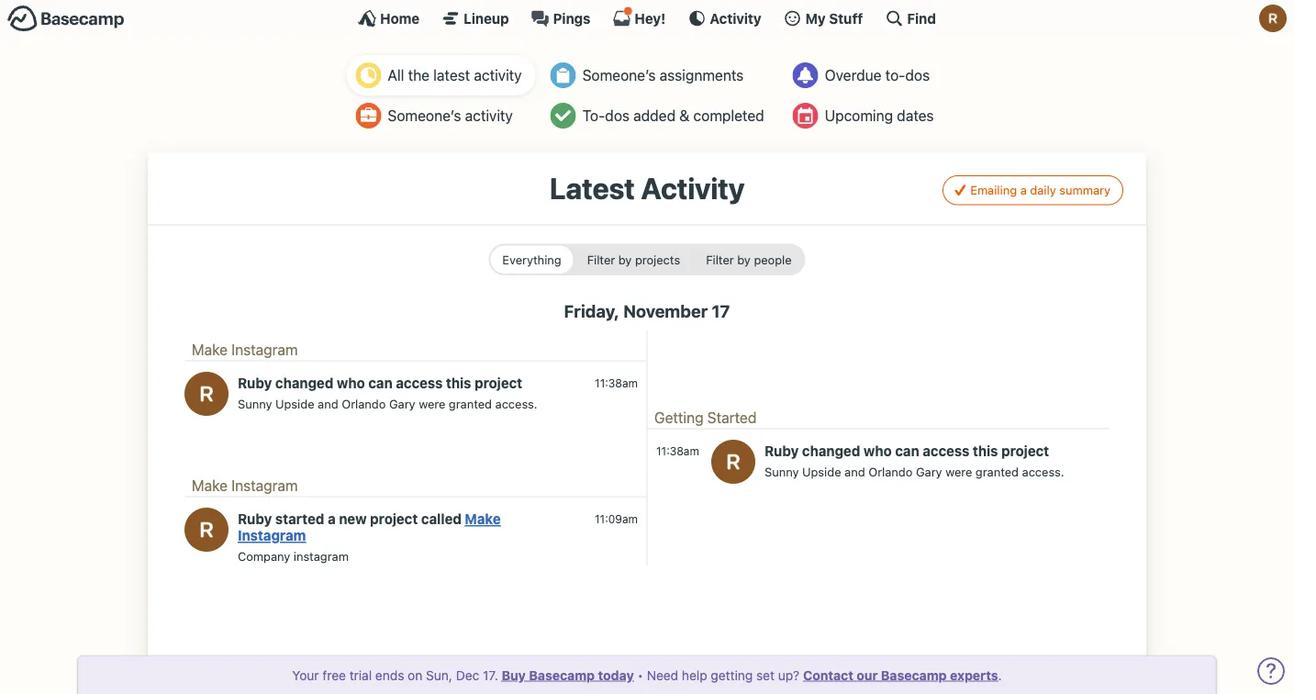 Task type: vqa. For each thing, say whether or not it's contained in the screenshot.


Task type: locate. For each thing, give the bounding box(es) containing it.
filter
[[587, 252, 615, 266], [706, 252, 734, 266]]

&
[[680, 107, 690, 124]]

0 vertical spatial granted
[[449, 397, 492, 411]]

the
[[408, 67, 430, 84]]

2 vertical spatial project
[[370, 511, 418, 527]]

0 horizontal spatial a
[[328, 511, 336, 527]]

emailing a daily summary button
[[943, 175, 1124, 205]]

a left the daily
[[1021, 183, 1027, 197]]

overdue to-dos
[[825, 67, 930, 84]]

schedule image
[[793, 103, 819, 129]]

and for getting started
[[845, 465, 865, 479]]

2 vertical spatial make instagram
[[238, 511, 501, 544]]

contact
[[803, 668, 854, 683]]

0 horizontal spatial sunny
[[238, 397, 272, 411]]

1 horizontal spatial ruby image
[[1260, 5, 1287, 32]]

1 horizontal spatial project
[[475, 375, 523, 391]]

0 vertical spatial project
[[475, 375, 523, 391]]

basecamp right the buy
[[529, 668, 595, 683]]

home link
[[358, 9, 420, 28]]

changed
[[275, 375, 334, 391], [802, 443, 861, 459]]

2 vertical spatial make instagram link
[[238, 511, 501, 544]]

make
[[192, 341, 228, 358], [192, 477, 228, 494], [465, 511, 501, 527]]

1 vertical spatial changed
[[802, 443, 861, 459]]

access.
[[495, 397, 538, 411], [1022, 465, 1065, 479]]

hey!
[[635, 10, 666, 26]]

0 horizontal spatial dos
[[605, 107, 630, 124]]

Filter by people submit
[[694, 246, 804, 274]]

who for make instagram
[[337, 375, 365, 391]]

1 horizontal spatial 11:38am
[[656, 444, 700, 457]]

a
[[1021, 183, 1027, 197], [328, 511, 336, 527]]

sunny upside and orlando gary were granted access. for make instagram
[[238, 397, 538, 411]]

ruby image
[[1260, 5, 1287, 32], [712, 440, 756, 484]]

can for make instagram
[[369, 375, 393, 391]]

0 horizontal spatial granted
[[449, 397, 492, 411]]

1 vertical spatial were
[[946, 465, 973, 479]]

activity right latest
[[474, 67, 522, 84]]

0 vertical spatial 11:38am
[[595, 377, 638, 389]]

11:38am element down getting
[[656, 444, 700, 457]]

access. for getting started
[[1022, 465, 1065, 479]]

1 by from the left
[[619, 252, 632, 266]]

someone's inside 'link'
[[583, 67, 656, 84]]

someone's up to-
[[583, 67, 656, 84]]

1 vertical spatial ruby image
[[185, 508, 229, 552]]

were
[[419, 397, 446, 411], [946, 465, 973, 479]]

0 vertical spatial orlando
[[342, 397, 386, 411]]

11:09am
[[595, 512, 638, 525]]

emailing a daily summary
[[971, 183, 1111, 197]]

1 horizontal spatial 11:38am element
[[656, 444, 700, 457]]

0 horizontal spatial upside
[[275, 397, 315, 411]]

ruby image inside main element
[[1260, 5, 1287, 32]]

orlando
[[342, 397, 386, 411], [869, 465, 913, 479]]

0 vertical spatial were
[[419, 397, 446, 411]]

summary
[[1060, 183, 1111, 197]]

1 vertical spatial orlando
[[869, 465, 913, 479]]

by for projects
[[619, 252, 632, 266]]

2 ruby image from the top
[[185, 508, 229, 552]]

1 vertical spatial 11:38am
[[656, 444, 700, 457]]

0 vertical spatial changed
[[275, 375, 334, 391]]

0 horizontal spatial ruby image
[[712, 440, 756, 484]]

0 vertical spatial sunny upside and orlando gary were granted access.
[[238, 397, 538, 411]]

by left projects
[[619, 252, 632, 266]]

1 horizontal spatial orlando
[[869, 465, 913, 479]]

access for getting started
[[923, 443, 970, 459]]

latest
[[550, 171, 635, 206]]

make instagram link
[[192, 341, 298, 358], [192, 477, 298, 494], [238, 511, 501, 544]]

1 horizontal spatial were
[[946, 465, 973, 479]]

friday,
[[564, 301, 620, 321]]

0 vertical spatial make instagram link
[[192, 341, 298, 358]]

dos left added
[[605, 107, 630, 124]]

2 vertical spatial instagram
[[238, 528, 306, 544]]

this
[[446, 375, 471, 391], [973, 443, 998, 459]]

orlando for make instagram
[[342, 397, 386, 411]]

1 vertical spatial access
[[923, 443, 970, 459]]

1 vertical spatial activity
[[641, 171, 745, 206]]

1 vertical spatial access.
[[1022, 465, 1065, 479]]

instagram
[[232, 341, 298, 358], [232, 477, 298, 494], [238, 528, 306, 544]]

1 vertical spatial ruby
[[765, 443, 799, 459]]

1 horizontal spatial changed
[[802, 443, 861, 459]]

sunny for instagram
[[238, 397, 272, 411]]

0 vertical spatial make instagram
[[192, 341, 298, 358]]

friday, november 17
[[564, 301, 730, 321]]

filter up 17
[[706, 252, 734, 266]]

orlando for getting started
[[869, 465, 913, 479]]

make instagram
[[192, 341, 298, 358], [192, 477, 298, 494], [238, 511, 501, 544]]

buy
[[502, 668, 526, 683]]

lineup
[[464, 10, 509, 26]]

Everything submit
[[491, 246, 574, 274]]

0 vertical spatial instagram
[[232, 341, 298, 358]]

by
[[619, 252, 632, 266], [737, 252, 751, 266]]

0 vertical spatial activity
[[710, 10, 762, 26]]

free
[[323, 668, 346, 683]]

0 vertical spatial ruby
[[238, 375, 272, 391]]

0 vertical spatial and
[[318, 397, 338, 411]]

1 vertical spatial make
[[192, 477, 228, 494]]

this for getting started
[[973, 443, 998, 459]]

1 horizontal spatial basecamp
[[881, 668, 947, 683]]

1 horizontal spatial access
[[923, 443, 970, 459]]

project
[[475, 375, 523, 391], [1002, 443, 1050, 459], [370, 511, 418, 527]]

2 horizontal spatial project
[[1002, 443, 1050, 459]]

0 vertical spatial can
[[369, 375, 393, 391]]

0 horizontal spatial gary
[[389, 397, 416, 411]]

added
[[634, 107, 676, 124]]

1 vertical spatial can
[[896, 443, 920, 459]]

1 horizontal spatial this
[[973, 443, 998, 459]]

1 vertical spatial gary
[[916, 465, 943, 479]]

0 vertical spatial make
[[192, 341, 228, 358]]

pings button
[[531, 9, 591, 28]]

make for ruby started a new project called
[[192, 477, 228, 494]]

17.
[[483, 668, 498, 683]]

0 vertical spatial this
[[446, 375, 471, 391]]

make instagram for ruby started a new project called
[[192, 477, 298, 494]]

someone's assignments link
[[541, 55, 778, 95]]

someone's activity link
[[347, 95, 536, 136]]

started
[[708, 409, 757, 426]]

1 ruby image from the top
[[185, 372, 229, 416]]

dos up dates on the top right of page
[[906, 67, 930, 84]]

1 vertical spatial upside
[[803, 465, 842, 479]]

11:38am down getting
[[656, 444, 700, 457]]

1 vertical spatial make instagram link
[[192, 477, 298, 494]]

1 vertical spatial a
[[328, 511, 336, 527]]

0 vertical spatial 11:38am element
[[595, 377, 638, 389]]

need
[[647, 668, 679, 683]]

make instagram link for ruby started a new project called
[[192, 477, 298, 494]]

0 horizontal spatial ruby changed who can access this project
[[238, 375, 523, 391]]

1 vertical spatial ruby changed who can access this project
[[765, 443, 1050, 459]]

up?
[[778, 668, 800, 683]]

were for make instagram
[[419, 397, 446, 411]]

11:38am element for getting started
[[656, 444, 700, 457]]

0 horizontal spatial 11:38am
[[595, 377, 638, 389]]

your
[[292, 668, 319, 683]]

0 vertical spatial gary
[[389, 397, 416, 411]]

0 horizontal spatial and
[[318, 397, 338, 411]]

started
[[275, 511, 324, 527]]

activity
[[474, 67, 522, 84], [465, 107, 513, 124]]

1 vertical spatial granted
[[976, 465, 1019, 479]]

hey! button
[[613, 6, 666, 28]]

0 horizontal spatial 11:38am element
[[595, 377, 638, 389]]

1 vertical spatial activity
[[465, 107, 513, 124]]

assignment image
[[551, 62, 576, 88]]

0 horizontal spatial were
[[419, 397, 446, 411]]

upcoming dates
[[825, 107, 934, 124]]

1 vertical spatial dos
[[605, 107, 630, 124]]

someone's down "the"
[[388, 107, 461, 124]]

my stuff
[[806, 10, 863, 26]]

0 vertical spatial access
[[396, 375, 443, 391]]

2 filter from the left
[[706, 252, 734, 266]]

november
[[624, 301, 708, 321]]

1 horizontal spatial someone's
[[583, 67, 656, 84]]

switch accounts image
[[7, 5, 125, 33]]

overdue to-dos link
[[784, 55, 948, 95]]

help
[[682, 668, 708, 683]]

dec
[[456, 668, 480, 683]]

1 vertical spatial 11:38am element
[[656, 444, 700, 457]]

11:38am down friday,
[[595, 377, 638, 389]]

activity down & on the top
[[641, 171, 745, 206]]

0 horizontal spatial sunny upside and orlando gary were granted access.
[[238, 397, 538, 411]]

by left "people"
[[737, 252, 751, 266]]

2 by from the left
[[737, 252, 751, 266]]

1 horizontal spatial can
[[896, 443, 920, 459]]

11:38am for getting started
[[656, 444, 700, 457]]

0 vertical spatial access.
[[495, 397, 538, 411]]

can
[[369, 375, 393, 391], [896, 443, 920, 459]]

activity up assignments
[[710, 10, 762, 26]]

ruby for getting started link
[[765, 443, 799, 459]]

this for make instagram
[[446, 375, 471, 391]]

0 horizontal spatial who
[[337, 375, 365, 391]]

Filter by projects submit
[[575, 246, 692, 274]]

gary
[[389, 397, 416, 411], [916, 465, 943, 479]]

1 horizontal spatial and
[[845, 465, 865, 479]]

0 vertical spatial upside
[[275, 397, 315, 411]]

ruby changed who can access this project
[[238, 375, 523, 391], [765, 443, 1050, 459]]

1 vertical spatial project
[[1002, 443, 1050, 459]]

1 vertical spatial this
[[973, 443, 998, 459]]

getting started
[[655, 409, 757, 426]]

a left new
[[328, 511, 336, 527]]

0 horizontal spatial changed
[[275, 375, 334, 391]]

who for getting started
[[864, 443, 892, 459]]

activity
[[710, 10, 762, 26], [641, 171, 745, 206]]

completed
[[694, 107, 765, 124]]

0 horizontal spatial by
[[619, 252, 632, 266]]

ruby
[[238, 375, 272, 391], [765, 443, 799, 459], [238, 511, 272, 527]]

1 horizontal spatial sunny
[[765, 465, 799, 479]]

granted
[[449, 397, 492, 411], [976, 465, 1019, 479]]

11:38am element down friday,
[[595, 377, 638, 389]]

1 vertical spatial make instagram
[[192, 477, 298, 494]]

0 vertical spatial who
[[337, 375, 365, 391]]

0 vertical spatial ruby image
[[1260, 5, 1287, 32]]

1 vertical spatial sunny
[[765, 465, 799, 479]]

1 filter from the left
[[587, 252, 615, 266]]

0 vertical spatial ruby changed who can access this project
[[238, 375, 523, 391]]

basecamp
[[529, 668, 595, 683], [881, 668, 947, 683]]

1 horizontal spatial who
[[864, 443, 892, 459]]

0 horizontal spatial someone's
[[388, 107, 461, 124]]

instagram for started
[[232, 477, 298, 494]]

filter up friday,
[[587, 252, 615, 266]]

new
[[339, 511, 367, 527]]

0 vertical spatial someone's
[[583, 67, 656, 84]]

access. for make instagram
[[495, 397, 538, 411]]

1 horizontal spatial access.
[[1022, 465, 1065, 479]]

upcoming dates link
[[784, 95, 948, 136]]

make for ruby changed who can access this project
[[192, 341, 228, 358]]

someone's
[[583, 67, 656, 84], [388, 107, 461, 124]]

1 vertical spatial someone's
[[388, 107, 461, 124]]

1 horizontal spatial gary
[[916, 465, 943, 479]]

find button
[[885, 9, 936, 28]]

access
[[396, 375, 443, 391], [923, 443, 970, 459]]

0 horizontal spatial can
[[369, 375, 393, 391]]

11:09am element
[[595, 512, 638, 525]]

activity down all the latest activity
[[465, 107, 513, 124]]

dates
[[897, 107, 934, 124]]

and
[[318, 397, 338, 411], [845, 465, 865, 479]]

project for getting started
[[1002, 443, 1050, 459]]

11:38am element
[[595, 377, 638, 389], [656, 444, 700, 457]]

someone's activity
[[388, 107, 513, 124]]

ruby image
[[185, 372, 229, 416], [185, 508, 229, 552]]

0 vertical spatial sunny
[[238, 397, 272, 411]]

person report image
[[356, 103, 381, 129]]

1 horizontal spatial by
[[737, 252, 751, 266]]

1 horizontal spatial sunny upside and orlando gary were granted access.
[[765, 465, 1065, 479]]

1 vertical spatial instagram
[[232, 477, 298, 494]]

0 horizontal spatial filter
[[587, 252, 615, 266]]

0 horizontal spatial orlando
[[342, 397, 386, 411]]

sunny upside and orlando gary were granted access.
[[238, 397, 538, 411], [765, 465, 1065, 479]]

filter by people
[[706, 252, 792, 266]]

todo image
[[551, 103, 576, 129]]

basecamp right 'our'
[[881, 668, 947, 683]]



Task type: describe. For each thing, give the bounding box(es) containing it.
someone's for someone's assignments
[[583, 67, 656, 84]]

were for getting started
[[946, 465, 973, 479]]

someone's for someone's activity
[[388, 107, 461, 124]]

instagram
[[294, 550, 349, 563]]

1 vertical spatial ruby image
[[712, 440, 756, 484]]

changed for instagram
[[275, 375, 334, 391]]

today
[[598, 668, 634, 683]]

assignments
[[660, 67, 744, 84]]

ends
[[375, 668, 404, 683]]

company instagram
[[238, 550, 349, 563]]

a inside button
[[1021, 183, 1027, 197]]

lineup link
[[442, 9, 509, 28]]

can for getting started
[[896, 443, 920, 459]]

all the latest activity
[[388, 67, 522, 84]]

experts
[[950, 668, 999, 683]]

0 vertical spatial activity
[[474, 67, 522, 84]]

latest activity
[[550, 171, 745, 206]]

filter for filter by projects
[[587, 252, 615, 266]]

my
[[806, 10, 826, 26]]

upside for instagram
[[275, 397, 315, 411]]

all
[[388, 67, 404, 84]]

•
[[638, 668, 644, 683]]

to-dos added & completed
[[583, 107, 765, 124]]

granted for instagram
[[449, 397, 492, 411]]

company
[[238, 550, 290, 563]]

activity inside 'activity' link
[[710, 10, 762, 26]]

your free trial ends on sun, dec 17. buy basecamp today • need help getting set up? contact our basecamp experts .
[[292, 668, 1002, 683]]

make instagram link for ruby changed who can access this project
[[192, 341, 298, 358]]

ruby changed who can access this project for getting started
[[765, 443, 1050, 459]]

everything
[[503, 252, 562, 266]]

ruby for ruby started a new project called make instagram link
[[238, 511, 272, 527]]

pings
[[553, 10, 591, 26]]

activity link
[[688, 9, 762, 28]]

sun,
[[426, 668, 453, 683]]

people
[[754, 252, 792, 266]]

ruby image for ruby changed who can access this project
[[185, 372, 229, 416]]

2 basecamp from the left
[[881, 668, 947, 683]]

latest
[[434, 67, 470, 84]]

access for make instagram
[[396, 375, 443, 391]]

sunny upside and orlando gary were granted access. for getting started
[[765, 465, 1065, 479]]

stuff
[[829, 10, 863, 26]]

and for make instagram
[[318, 397, 338, 411]]

someone's assignments
[[583, 67, 744, 84]]

my stuff button
[[784, 9, 863, 28]]

trial
[[350, 668, 372, 683]]

filter for filter by people
[[706, 252, 734, 266]]

gary for started
[[916, 465, 943, 479]]

filter activity group
[[489, 244, 806, 275]]

to-
[[583, 107, 605, 124]]

daily
[[1030, 183, 1057, 197]]

make inside make instagram
[[465, 511, 501, 527]]

all the latest activity link
[[347, 55, 536, 95]]

ruby started a new project called
[[238, 511, 465, 527]]

on
[[408, 668, 423, 683]]

ruby changed who can access this project for make instagram
[[238, 375, 523, 391]]

contact our basecamp experts link
[[803, 668, 999, 683]]

11:38am element for make instagram
[[595, 377, 638, 389]]

overdue
[[825, 67, 882, 84]]

gary for instagram
[[389, 397, 416, 411]]

projects
[[635, 252, 681, 266]]

our
[[857, 668, 878, 683]]

home
[[380, 10, 420, 26]]

emailing
[[971, 183, 1017, 197]]

reports image
[[793, 62, 819, 88]]

instagram for changed
[[232, 341, 298, 358]]

ruby for make instagram link related to ruby changed who can access this project
[[238, 375, 272, 391]]

sunny for started
[[765, 465, 799, 479]]

upside for started
[[803, 465, 842, 479]]

buy basecamp today link
[[502, 668, 634, 683]]

granted for started
[[976, 465, 1019, 479]]

0 vertical spatial dos
[[906, 67, 930, 84]]

17
[[712, 301, 730, 321]]

find
[[907, 10, 936, 26]]

0 horizontal spatial project
[[370, 511, 418, 527]]

11:38am for make instagram
[[595, 377, 638, 389]]

getting
[[711, 668, 753, 683]]

ruby image for ruby started a new project called
[[185, 508, 229, 552]]

getting
[[655, 409, 704, 426]]

called
[[421, 511, 462, 527]]

upcoming
[[825, 107, 893, 124]]

to-
[[886, 67, 906, 84]]

make instagram for ruby changed who can access this project
[[192, 341, 298, 358]]

project for make instagram
[[475, 375, 523, 391]]

activity report image
[[356, 62, 381, 88]]

set
[[757, 668, 775, 683]]

by for people
[[737, 252, 751, 266]]

to-dos added & completed link
[[541, 95, 778, 136]]

getting started link
[[655, 409, 757, 426]]

main element
[[0, 0, 1295, 36]]

filter by projects
[[587, 252, 681, 266]]

1 basecamp from the left
[[529, 668, 595, 683]]

.
[[999, 668, 1002, 683]]

changed for started
[[802, 443, 861, 459]]



